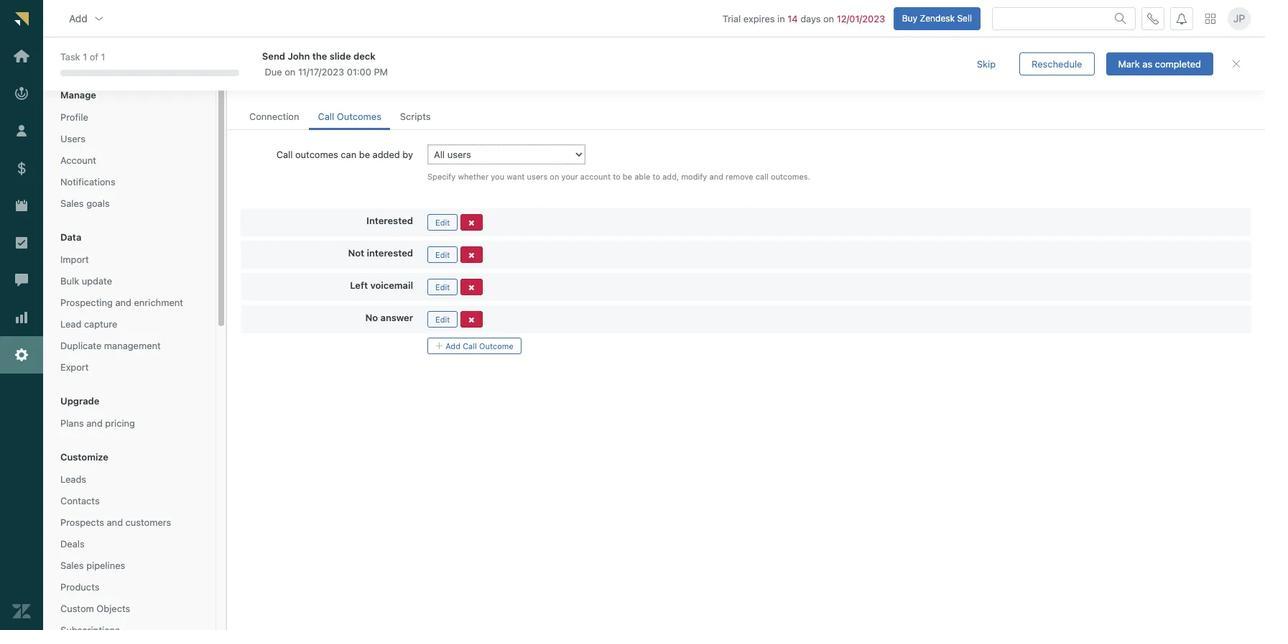 Task type: locate. For each thing, give the bounding box(es) containing it.
call
[[241, 78, 257, 89], [318, 111, 334, 122], [277, 149, 293, 160], [463, 341, 477, 351]]

1 vertical spatial be
[[623, 172, 633, 181]]

customers
[[126, 517, 171, 528]]

1 vertical spatial add
[[446, 341, 461, 351]]

and right plans
[[86, 418, 103, 429]]

buy zendesk sell button
[[894, 7, 981, 30]]

edit link for left voicemail
[[428, 279, 458, 295]]

edit down specify
[[436, 218, 450, 227]]

0 vertical spatial your
[[260, 78, 279, 89]]

call outcomes
[[318, 111, 382, 122]]

2 vertical spatial on
[[550, 172, 560, 181]]

buy zendesk sell
[[903, 13, 973, 23]]

be left able
[[623, 172, 633, 181]]

1 horizontal spatial your
[[562, 172, 578, 181]]

on
[[824, 13, 835, 24], [285, 66, 296, 78], [550, 172, 560, 181]]

edit right voicemail
[[436, 282, 450, 292]]

and down contacts link
[[107, 517, 123, 528]]

duplicate
[[60, 340, 102, 352]]

to right able
[[653, 172, 661, 181]]

want
[[507, 172, 525, 181]]

0 horizontal spatial be
[[359, 149, 370, 160]]

send john the slide deck due on 11/17/2023 01:00 pm
[[262, 50, 388, 78]]

1 horizontal spatial 1
[[101, 51, 105, 63]]

edit
[[436, 218, 450, 227], [436, 250, 450, 259], [436, 282, 450, 292], [436, 315, 450, 324]]

custom
[[60, 603, 94, 615]]

sell.
[[424, 78, 443, 89]]

3 edit from the top
[[436, 282, 450, 292]]

2 horizontal spatial on
[[824, 13, 835, 24]]

and for text
[[286, 54, 314, 73]]

remove image for voicemail
[[469, 284, 475, 292]]

to
[[613, 172, 621, 181], [653, 172, 661, 181]]

1 sales from the top
[[60, 198, 84, 209]]

users link
[[55, 129, 204, 148]]

sales inside sales pipelines link
[[60, 560, 84, 572]]

sales left goals
[[60, 198, 84, 209]]

add
[[69, 12, 88, 24], [446, 341, 461, 351]]

2 edit from the top
[[436, 250, 450, 259]]

edit link up add icon
[[428, 311, 458, 328]]

edit up add icon
[[436, 315, 450, 324]]

sales
[[60, 198, 84, 209], [60, 560, 84, 572]]

edit link
[[428, 214, 458, 231], [428, 246, 458, 263], [428, 279, 458, 295], [428, 311, 458, 328]]

0 vertical spatial add
[[69, 12, 88, 24]]

3 remove image from the top
[[469, 284, 475, 292]]

plans and pricing link
[[55, 414, 204, 433]]

send
[[262, 50, 285, 62]]

sales down the deals
[[60, 560, 84, 572]]

2 remove image from the top
[[469, 251, 475, 259]]

1 left of
[[83, 51, 87, 63]]

specify
[[428, 172, 456, 181]]

sales goals
[[60, 198, 110, 209]]

mark as completed
[[1119, 58, 1202, 69]]

enrichment
[[134, 297, 183, 308]]

profile
[[60, 111, 88, 123]]

and for pricing
[[86, 418, 103, 429]]

whether
[[458, 172, 489, 181]]

remove image
[[469, 219, 475, 227], [469, 251, 475, 259], [469, 284, 475, 292]]

to right account
[[613, 172, 621, 181]]

notifications link
[[55, 173, 204, 191]]

and inside 'link'
[[115, 297, 132, 308]]

4 edit from the top
[[436, 315, 450, 324]]

0 horizontal spatial on
[[285, 66, 296, 78]]

trial
[[723, 13, 741, 24]]

2 vertical spatial remove image
[[469, 284, 475, 292]]

mark
[[1119, 58, 1141, 69]]

by
[[403, 149, 413, 160]]

14
[[788, 13, 798, 24]]

sales for sales goals
[[60, 198, 84, 209]]

trial expires in 14 days on 12/01/2023
[[723, 13, 886, 24]]

import link
[[55, 250, 204, 269]]

customize
[[60, 452, 109, 463]]

upgrade
[[60, 395, 100, 407]]

left voicemail
[[350, 280, 413, 291]]

from
[[402, 78, 422, 89]]

0 horizontal spatial 1
[[83, 51, 87, 63]]

1 vertical spatial remove image
[[469, 251, 475, 259]]

text
[[318, 54, 349, 73]]

users
[[527, 172, 548, 181]]

3 edit link from the top
[[428, 279, 458, 295]]

your
[[260, 78, 279, 89], [562, 172, 578, 181]]

import
[[60, 254, 89, 265]]

and
[[286, 54, 314, 73], [307, 78, 324, 89], [710, 172, 724, 181], [115, 297, 132, 308], [86, 418, 103, 429], [107, 517, 123, 528]]

2 edit link from the top
[[428, 246, 458, 263]]

call inside button
[[463, 341, 477, 351]]

1 edit from the top
[[436, 218, 450, 227]]

0 vertical spatial on
[[824, 13, 835, 24]]

account
[[60, 155, 96, 166]]

slide
[[330, 50, 351, 62]]

send john the slide deck link
[[262, 49, 940, 62]]

data
[[60, 232, 82, 243]]

1 horizontal spatial on
[[550, 172, 560, 181]]

lead capture
[[60, 318, 117, 330]]

search image
[[1116, 13, 1127, 24]]

1 to from the left
[[613, 172, 621, 181]]

interested
[[367, 215, 413, 226]]

add left chevron down image
[[69, 12, 88, 24]]

1 horizontal spatial add
[[446, 341, 461, 351]]

edit link right interested
[[428, 246, 458, 263]]

be right can
[[359, 149, 370, 160]]

bell image
[[1177, 13, 1188, 24]]

connection
[[249, 111, 299, 122]]

sales inside sales goals link
[[60, 198, 84, 209]]

not interested
[[348, 247, 413, 259]]

on inside send john the slide deck due on 11/17/2023 01:00 pm
[[285, 66, 296, 78]]

your left account
[[562, 172, 578, 181]]

1 right of
[[101, 51, 105, 63]]

1 vertical spatial sales
[[60, 560, 84, 572]]

deck
[[354, 50, 376, 62]]

sales goals link
[[55, 194, 204, 213]]

duplicate management
[[60, 340, 161, 352]]

products link
[[55, 578, 204, 597]]

remove image
[[469, 316, 475, 324]]

edit right interested
[[436, 250, 450, 259]]

None field
[[81, 54, 195, 67]]

products
[[60, 582, 100, 593]]

sales for sales pipelines
[[60, 560, 84, 572]]

0 horizontal spatial your
[[260, 78, 279, 89]]

0 vertical spatial sales
[[60, 198, 84, 209]]

1 edit link from the top
[[428, 214, 458, 231]]

1 vertical spatial on
[[285, 66, 296, 78]]

edit link down specify
[[428, 214, 458, 231]]

on up leads
[[285, 66, 296, 78]]

0 horizontal spatial to
[[613, 172, 621, 181]]

add right add icon
[[446, 341, 461, 351]]

remove
[[726, 172, 754, 181]]

sales pipelines
[[60, 560, 125, 572]]

capture
[[84, 318, 117, 330]]

on for specify whether you want users on your account to be able to add, modify and remove call outcomes.
[[550, 172, 560, 181]]

your down due
[[260, 78, 279, 89]]

on right users
[[550, 172, 560, 181]]

task 1 of 1
[[60, 51, 105, 63]]

plans and pricing
[[60, 418, 135, 429]]

1 horizontal spatial to
[[653, 172, 661, 181]]

as
[[1143, 58, 1153, 69]]

connection link
[[241, 104, 308, 130]]

update
[[82, 275, 112, 287]]

0 vertical spatial remove image
[[469, 219, 475, 227]]

12/01/2023
[[837, 13, 886, 24]]

1
[[83, 51, 87, 63], [101, 51, 105, 63]]

zendesk image
[[12, 602, 31, 621]]

leads
[[282, 78, 305, 89]]

0 horizontal spatial add
[[69, 12, 88, 24]]

and down the bulk update link
[[115, 297, 132, 308]]

answer
[[381, 312, 413, 323]]

modify
[[682, 172, 708, 181]]

add for add call outcome
[[446, 341, 461, 351]]

pm
[[374, 66, 388, 78]]

jp button
[[1229, 7, 1252, 30]]

4 edit link from the top
[[428, 311, 458, 328]]

contacts
[[326, 78, 364, 89]]

edit link for not interested
[[428, 246, 458, 263]]

1 vertical spatial your
[[562, 172, 578, 181]]

and up leads
[[286, 54, 314, 73]]

and right 'modify'
[[710, 172, 724, 181]]

2 sales from the top
[[60, 560, 84, 572]]

days
[[801, 13, 821, 24]]

mark as completed button
[[1107, 52, 1214, 75]]

export link
[[55, 358, 204, 377]]

edit link for interested
[[428, 214, 458, 231]]

prospects and customers link
[[55, 513, 204, 532]]

on right days
[[824, 13, 835, 24]]

edit link right voicemail
[[428, 279, 458, 295]]

your inside the voice and text call your leads and contacts directly from sell. learn about
[[260, 78, 279, 89]]



Task type: vqa. For each thing, say whether or not it's contained in the screenshot.
Sales goals link
yes



Task type: describe. For each thing, give the bounding box(es) containing it.
bulk
[[60, 275, 79, 287]]

skip
[[978, 58, 996, 69]]

edit for interested
[[436, 218, 450, 227]]

2 1 from the left
[[101, 51, 105, 63]]

voice and text call your leads and contacts directly from sell. learn about
[[241, 54, 500, 89]]

of
[[90, 51, 98, 63]]

in
[[778, 13, 786, 24]]

and down 11/17/2023
[[307, 78, 324, 89]]

you
[[491, 172, 505, 181]]

manage
[[60, 89, 96, 101]]

export
[[60, 362, 89, 373]]

contacts link
[[55, 492, 204, 511]]

added
[[373, 149, 400, 160]]

plans
[[60, 418, 84, 429]]

1 remove image from the top
[[469, 219, 475, 227]]

reschedule
[[1032, 58, 1083, 69]]

objects
[[97, 603, 130, 615]]

outcomes
[[337, 111, 382, 122]]

add for add
[[69, 12, 88, 24]]

interested
[[367, 247, 413, 259]]

scripts
[[400, 111, 431, 122]]

pricing
[[105, 418, 135, 429]]

no
[[366, 312, 378, 323]]

learn
[[445, 78, 470, 89]]

on for trial expires in 14 days on 12/01/2023
[[824, 13, 835, 24]]

directly
[[366, 78, 399, 89]]

left
[[350, 280, 368, 291]]

able
[[635, 172, 651, 181]]

scripts link
[[392, 104, 440, 130]]

management
[[104, 340, 161, 352]]

can
[[341, 149, 357, 160]]

completed
[[1156, 58, 1202, 69]]

bulk update
[[60, 275, 112, 287]]

chevron down image
[[93, 13, 105, 24]]

and for enrichment
[[115, 297, 132, 308]]

edit link for no answer
[[428, 311, 458, 328]]

01:00
[[347, 66, 372, 78]]

bulk update link
[[55, 272, 204, 291]]

prospecting and enrichment link
[[55, 293, 204, 312]]

jp
[[1234, 12, 1246, 24]]

zendesk products image
[[1206, 13, 1216, 23]]

add image
[[436, 342, 444, 350]]

edit for not interested
[[436, 250, 450, 259]]

cancel image
[[1231, 58, 1243, 70]]

0 vertical spatial be
[[359, 149, 370, 160]]

leads link
[[55, 470, 204, 489]]

notifications
[[60, 176, 115, 188]]

edit for left voicemail
[[436, 282, 450, 292]]

deals
[[60, 538, 85, 550]]

sell
[[958, 13, 973, 23]]

not
[[348, 247, 365, 259]]

add call outcome button
[[428, 338, 522, 354]]

lead capture link
[[55, 315, 204, 334]]

and for customers
[[107, 517, 123, 528]]

task
[[60, 51, 80, 63]]

prospects and customers
[[60, 517, 171, 528]]

edit for no answer
[[436, 315, 450, 324]]

1 1 from the left
[[83, 51, 87, 63]]

expires
[[744, 13, 775, 24]]

sales pipelines link
[[55, 556, 204, 575]]

call inside the voice and text call your leads and contacts directly from sell. learn about
[[241, 78, 257, 89]]

2 to from the left
[[653, 172, 661, 181]]

deals link
[[55, 535, 204, 554]]

voice
[[241, 54, 282, 73]]

prospects
[[60, 517, 104, 528]]

skip button
[[965, 52, 1009, 75]]

prospecting and enrichment
[[60, 297, 183, 308]]

duplicate management link
[[55, 336, 204, 355]]

leads
[[60, 474, 86, 485]]

outcomes.
[[771, 172, 811, 181]]

add call outcome
[[444, 341, 514, 351]]

add button
[[58, 4, 116, 33]]

zendesk
[[920, 13, 955, 23]]

no answer
[[366, 312, 413, 323]]

goals
[[86, 198, 110, 209]]

add,
[[663, 172, 680, 181]]

profile link
[[55, 108, 204, 127]]

contacts
[[60, 495, 100, 507]]

lead
[[60, 318, 81, 330]]

remove image for interested
[[469, 251, 475, 259]]

call outcomes can be added by
[[277, 149, 413, 160]]

11/17/2023
[[298, 66, 345, 78]]

custom objects link
[[55, 600, 204, 618]]

the
[[313, 50, 327, 62]]

1 horizontal spatial be
[[623, 172, 633, 181]]

calls image
[[1148, 13, 1160, 24]]



